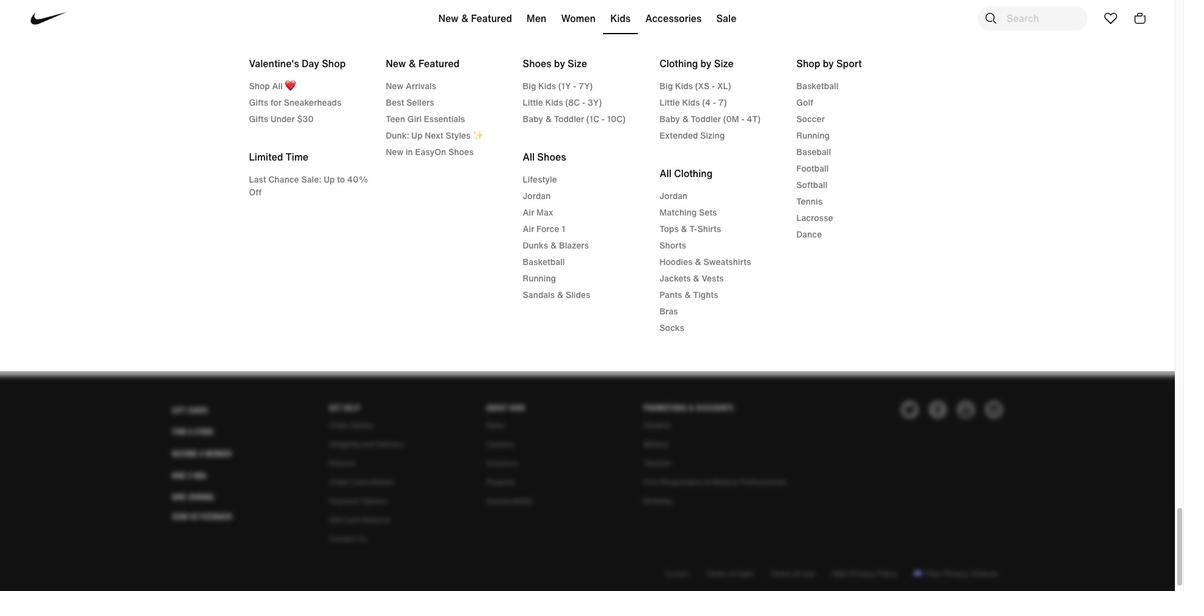 Task type: describe. For each thing, give the bounding box(es) containing it.
youtube image
[[957, 401, 975, 419]]

size for clothing by size
[[714, 56, 734, 71]]

& left vests
[[693, 272, 700, 285]]

baby & toddler (0m - 4t) link
[[660, 112, 789, 125]]

football
[[797, 162, 829, 175]]

socks link
[[660, 322, 789, 334]]

pants
[[660, 289, 683, 301]]

sport
[[837, 56, 862, 71]]

2 gifts from the top
[[249, 112, 268, 125]]

1 horizontal spatial shop
[[322, 56, 346, 71]]

under
[[271, 112, 295, 125]]

facebook image
[[929, 401, 947, 419]]

jordan for jordan matching sets tops & t-shirts shorts hoodies & sweatshirts jackets & vests pants & tights bras socks
[[660, 189, 688, 202]]

x
[[188, 471, 192, 481]]

toddler for (4
[[691, 112, 721, 125]]

all for all shoes
[[523, 150, 535, 164]]

- left the 7)
[[713, 96, 716, 109]]

1 vertical spatial running link
[[523, 272, 653, 285]]

shipping
[[329, 439, 360, 450]]

& down force
[[551, 239, 557, 252]]

gift
[[329, 515, 342, 526]]

all shoes link
[[523, 150, 653, 164]]

jordan for jordan shoes
[[461, 276, 493, 291]]

discounts
[[697, 403, 734, 413]]

list containing tops & t-shirts
[[602, 254, 715, 342]]

privacy for nike
[[850, 569, 875, 579]]

matching sets link
[[660, 206, 789, 219]]

basketball golf soccer running baseball football softball tennis lacrosse dance
[[797, 79, 839, 241]]

big for big kids (1y - 7y) little kids (8c - 3y) baby & toddler (1c - 10c)
[[523, 79, 536, 92]]

& left "slides"
[[557, 289, 564, 301]]

matching
[[660, 206, 697, 219]]

- right (1y
[[573, 79, 577, 92]]

by for shoes
[[554, 56, 565, 71]]

nba
[[194, 471, 206, 481]]

golf
[[797, 96, 814, 109]]

toddler for (8c
[[554, 112, 584, 125]]

promotions & discounts
[[644, 403, 734, 413]]

football link
[[797, 162, 926, 175]]

by for shop
[[823, 56, 834, 71]]

lacrosse
[[797, 212, 834, 224]]

tops inside list
[[602, 276, 624, 291]]

get
[[329, 403, 342, 413]]

a for find
[[189, 428, 193, 437]]

kids left (4
[[682, 96, 700, 109]]

t- inside jordan matching sets tops & t-shirts shorts hoodies & sweatshirts jackets & vests pants & tights bras socks
[[690, 223, 698, 235]]

choices
[[971, 569, 999, 579]]

contact
[[329, 534, 356, 544]]

sneakerheads
[[284, 96, 342, 109]]

options
[[361, 496, 388, 507]]

softball
[[797, 178, 828, 191]]

sale inside terms of sale 'link'
[[738, 569, 754, 579]]

payment
[[329, 496, 359, 507]]

& left pants
[[627, 276, 634, 291]]

new arrivals best sellers teen girl essentials dunk: up next styles ✨ new in easyon shoes
[[386, 79, 484, 158]]

find a store link
[[172, 428, 214, 437]]

jordan shoes
[[461, 276, 524, 291]]

running inside the lifestyle jordan air max air force 1 dunks & blazers basketball running sandals & slides
[[523, 272, 556, 285]]

jordan matching sets tops & t-shirts shorts hoodies & sweatshirts jackets & vests pants & tights bras socks
[[660, 189, 751, 334]]

gift
[[172, 406, 186, 415]]

0 vertical spatial clothing
[[660, 56, 698, 71]]

1 vertical spatial basketball link
[[523, 256, 653, 268]]

best sellers link
[[386, 96, 516, 109]]

all shoes
[[523, 150, 566, 164]]

find a store
[[172, 428, 214, 437]]

0 vertical spatial running link
[[797, 129, 926, 142]]

balance
[[362, 515, 390, 526]]

main content containing your exclusive access
[[0, 0, 1175, 342]]

shirts inside list
[[646, 276, 673, 291]]

next
[[425, 129, 444, 142]]

a for become
[[200, 449, 203, 459]]

off
[[249, 186, 262, 199]]

of for use
[[794, 569, 800, 579]]

news link
[[487, 420, 505, 431]]

baby for big kids (xs - xl) little kids (4 - 7) baby & toddler (0m - 4t) extended sizing
[[660, 112, 680, 125]]

running inside basketball golf soccer running baseball football softball tennis lacrosse dance
[[797, 129, 830, 142]]

first responders & medical professionals
[[644, 477, 787, 488]]

tops & t-shirts
[[602, 276, 673, 291]]

promotions & discounts link
[[644, 403, 734, 413]]

nike. just do it image containing how we say thank you
[[777, 0, 1143, 146]]

big kids (1y - 7y) link
[[523, 79, 653, 92]]

jackets & vests link
[[660, 272, 789, 285]]

1 vertical spatial tops & t-shirts link
[[602, 276, 715, 291]]

1 horizontal spatial nike
[[833, 569, 848, 579]]

time
[[286, 150, 309, 164]]

size for shoes by size
[[568, 56, 588, 71]]

new & featured for men
[[439, 11, 512, 26]]

cards
[[188, 406, 208, 415]]

& up exclusive
[[461, 11, 469, 26]]

& right pants
[[685, 289, 691, 301]]

featured for new arrivals
[[419, 56, 460, 71]]

shirts inside jordan matching sets tops & t-shirts shorts hoodies & sweatshirts jackets & vests pants & tights bras socks
[[698, 223, 722, 235]]

force
[[537, 223, 560, 235]]

(8c
[[566, 96, 580, 109]]

10c)
[[607, 112, 626, 125]]

terms of use
[[771, 569, 816, 579]]

investors
[[487, 458, 518, 469]]

your for your exclusive access
[[433, 55, 462, 77]]

first responders & medical professionals link
[[644, 477, 787, 488]]

men link
[[520, 4, 554, 38]]

accessories
[[646, 11, 702, 26]]

order for order cancellation
[[329, 477, 349, 488]]

infant & toddler shoes link
[[744, 254, 857, 269]]

about nike link
[[487, 403, 526, 413]]

shop by sport
[[797, 56, 862, 71]]

jordan shoes link
[[461, 276, 573, 291]]

0 vertical spatial basketball link
[[797, 79, 926, 92]]

gift card balance
[[329, 515, 390, 526]]

limited
[[249, 150, 283, 164]]

your privacy choices
[[926, 569, 999, 579]]

& right "infant"
[[774, 254, 781, 269]]

list containing jordan shoes
[[461, 254, 573, 342]]

order status link
[[329, 420, 373, 431]]

nike privacy policy
[[833, 569, 898, 579]]

running inside list
[[461, 298, 499, 313]]

responders
[[661, 477, 702, 488]]

2 air from the top
[[523, 223, 534, 235]]

& left socks
[[643, 320, 651, 335]]

dance
[[797, 228, 822, 241]]

1 air from the top
[[523, 206, 534, 219]]

❤️
[[285, 79, 296, 92]]

big kids (xs - xl) little kids (4 - 7) baby & toddler (0m - 4t) extended sizing
[[660, 79, 761, 142]]

twitter image
[[901, 401, 919, 419]]

card
[[344, 515, 360, 526]]

baseball link
[[797, 145, 926, 158]]

& up arrivals
[[409, 56, 416, 71]]

big for big kids (xs - xl) little kids (4 - 7) baby & toddler (0m - 4t) extended sizing
[[660, 79, 673, 92]]

& left "sweatshirts"
[[695, 256, 702, 268]]

basketball inside the lifestyle jordan air max air force 1 dunks & blazers basketball running sandals & slides
[[523, 256, 565, 268]]

bras
[[660, 305, 678, 318]]

tennis
[[797, 195, 823, 208]]

(xs
[[695, 79, 710, 92]]

you
[[934, 55, 958, 77]]

contact us
[[329, 534, 367, 544]]

easyon
[[415, 145, 446, 158]]

payment options link
[[329, 496, 388, 507]]

0 vertical spatial nike
[[510, 403, 526, 413]]

nike home page image
[[24, 0, 72, 43]]

(1y
[[559, 79, 571, 92]]

all clothing
[[660, 166, 713, 181]]

privacy for your
[[944, 569, 969, 579]]

use
[[802, 569, 816, 579]]

gift cards
[[172, 406, 208, 415]]

$30
[[297, 112, 314, 125]]

for
[[271, 96, 282, 109]]

kids left the (8c
[[546, 96, 563, 109]]

shop for shop by sport
[[797, 56, 821, 71]]

infant & toddler shoes
[[744, 254, 850, 269]]

store
[[194, 428, 214, 437]]

terms for terms of sale
[[707, 569, 728, 579]]

your exclusive access
[[433, 55, 576, 77]]

open search modal image
[[984, 11, 999, 26]]

teen
[[386, 112, 405, 125]]

pullovers
[[653, 320, 695, 335]]

all inside shop all ❤️ gifts for sneakerheads gifts under $30
[[272, 79, 283, 92]]



Task type: vqa. For each thing, say whether or not it's contained in the screenshot.
QUICK
no



Task type: locate. For each thing, give the bounding box(es) containing it.
up down girl
[[412, 129, 423, 142]]

0 horizontal spatial nike. just do it image
[[30, 0, 396, 146]]

0 horizontal spatial basketball link
[[523, 256, 653, 268]]

nike x nba link
[[172, 471, 206, 481]]

t- inside list
[[637, 276, 646, 291]]

0 vertical spatial shirts
[[698, 223, 722, 235]]

new & featured up arrivals
[[386, 56, 460, 71]]

order
[[329, 420, 349, 431], [329, 477, 349, 488]]

your for your privacy choices
[[926, 569, 942, 579]]

terms inside 'link'
[[707, 569, 728, 579]]

0 vertical spatial tops
[[660, 223, 679, 235]]

1 horizontal spatial a
[[200, 449, 203, 459]]

1 horizontal spatial terms
[[771, 569, 792, 579]]

us
[[358, 534, 367, 544]]

1 vertical spatial up
[[324, 173, 335, 186]]

0 horizontal spatial size
[[568, 56, 588, 71]]

a right become
[[200, 449, 203, 459]]

baby up extended
[[660, 112, 680, 125]]

status
[[351, 420, 373, 431]]

sale inside sale link
[[717, 11, 737, 26]]

professionals
[[741, 477, 787, 488]]

1 vertical spatial order
[[329, 477, 349, 488]]

0 horizontal spatial all
[[272, 79, 283, 92]]

gifts left under
[[249, 112, 268, 125]]

send us feedback button
[[172, 510, 232, 524]]

sale left terms of use
[[738, 569, 754, 579]]

featured left men
[[471, 11, 512, 26]]

- left xl)
[[712, 79, 715, 92]]

featured for men
[[471, 11, 512, 26]]

2 horizontal spatial nike. just do it image
[[777, 0, 1143, 146]]

0 vertical spatial gifts
[[249, 96, 268, 109]]

2 of from the left
[[794, 569, 800, 579]]

1 baby from the left
[[523, 112, 543, 125]]

0 horizontal spatial running
[[461, 298, 499, 313]]

1 horizontal spatial size
[[714, 56, 734, 71]]

4t)
[[747, 112, 761, 125]]

xl)
[[718, 79, 731, 92]]

little inside big kids (xs - xl) little kids (4 - 7) baby & toddler (0m - 4t) extended sizing
[[660, 96, 680, 109]]

1 horizontal spatial basketball link
[[797, 79, 926, 92]]

0 horizontal spatial of
[[730, 569, 736, 579]]

baby inside big kids (xs - xl) little kids (4 - 7) baby & toddler (0m - 4t) extended sizing
[[660, 112, 680, 125]]

baby inside big kids (1y - 7y) little kids (8c - 3y) baby & toddler (1c - 10c)
[[523, 112, 543, 125]]

Search Products text field
[[978, 6, 1088, 31]]

running up sandals
[[523, 272, 556, 285]]

little for big kids (xs - xl) little kids (4 - 7) baby & toddler (0m - 4t) extended sizing
[[660, 96, 680, 109]]

2 horizontal spatial by
[[823, 56, 834, 71]]

big left (xs
[[660, 79, 673, 92]]

hoodies up jackets on the top right of the page
[[660, 256, 693, 268]]

nike right the about
[[510, 403, 526, 413]]

softball link
[[797, 178, 926, 191]]

0 vertical spatial tops & t-shirts link
[[660, 223, 789, 235]]

hoodies inside list
[[602, 320, 640, 335]]

limited time button
[[249, 150, 309, 164]]

(1c
[[587, 112, 600, 125]]

order down get
[[329, 420, 349, 431]]

0 vertical spatial a
[[189, 428, 193, 437]]

jordan link down lifestyle link
[[523, 189, 653, 202]]

little left the (8c
[[523, 96, 543, 109]]

0 horizontal spatial terms
[[707, 569, 728, 579]]

nike for nike x nba
[[172, 471, 186, 481]]

instagram image
[[985, 401, 1003, 419]]

slides
[[566, 289, 591, 301]]

by up (xs
[[701, 56, 712, 71]]

toddler down (4
[[691, 112, 721, 125]]

air force 1 link
[[523, 223, 653, 235]]

jordan down the lifestyle
[[523, 189, 551, 202]]

new & featured link for new arrivals
[[386, 56, 516, 71]]

valentine's day shop link
[[249, 56, 379, 71]]

all down extended
[[660, 166, 672, 181]]

soccer
[[797, 112, 825, 125]]

shop inside shop all ❤️ gifts for sneakerheads gifts under $30
[[249, 79, 270, 92]]

big inside big kids (1y - 7y) little kids (8c - 3y) baby & toddler (1c - 10c)
[[523, 79, 536, 92]]

student
[[644, 420, 671, 431]]

sets
[[699, 206, 717, 219]]

privacy left choices
[[944, 569, 969, 579]]

2 vertical spatial running
[[461, 298, 499, 313]]

access
[[528, 55, 576, 77]]

1 horizontal spatial baby
[[660, 112, 680, 125]]

1 nike. just do it image from the left
[[30, 0, 396, 146]]

find
[[172, 428, 187, 437]]

1 size from the left
[[568, 56, 588, 71]]

jordan link for all clothing
[[660, 189, 789, 202]]

2 horizontal spatial shop
[[797, 56, 821, 71]]

size up 7y)
[[568, 56, 588, 71]]

1 vertical spatial new & featured link
[[386, 56, 516, 71]]

purpose
[[487, 477, 515, 488]]

up inside new arrivals best sellers teen girl essentials dunk: up next styles ✨ new in easyon shoes
[[412, 129, 423, 142]]

1 vertical spatial gifts
[[249, 112, 268, 125]]

2 vertical spatial all
[[660, 166, 672, 181]]

best
[[386, 96, 404, 109]]

your right "your privacy choices" 'icon'
[[926, 569, 942, 579]]

shirts up bras
[[646, 276, 673, 291]]

terms of sale
[[707, 569, 754, 579]]

running up baseball
[[797, 129, 830, 142]]

all up the lifestyle
[[523, 150, 535, 164]]

3 nike. just do it image from the left
[[777, 0, 1143, 146]]

tops & t-shirts link up bras
[[602, 276, 715, 291]]

1 horizontal spatial toddler
[[691, 112, 721, 125]]

shoes inside new arrivals best sellers teen girl essentials dunk: up next styles ✨ new in easyon shoes
[[449, 145, 474, 158]]

shop up the golf
[[797, 56, 821, 71]]

of for sale
[[730, 569, 736, 579]]

1 vertical spatial all
[[523, 150, 535, 164]]

(0m
[[724, 112, 739, 125]]

1 list from the left
[[461, 254, 573, 342]]

1 of from the left
[[730, 569, 736, 579]]

t- down matching
[[690, 223, 698, 235]]

up left to
[[324, 173, 335, 186]]

1 vertical spatial shirts
[[646, 276, 673, 291]]

1 horizontal spatial basketball
[[797, 79, 839, 92]]

we
[[839, 55, 861, 77]]

hoodies down "sandals & slides" link
[[602, 320, 640, 335]]

2 nike from the top
[[172, 493, 186, 503]]

1 vertical spatial nike
[[833, 569, 848, 579]]

1 vertical spatial tops
[[602, 276, 624, 291]]

lifestyle link
[[523, 173, 653, 186]]

gifts left for
[[249, 96, 268, 109]]

jordan up matching
[[660, 189, 688, 202]]

1 horizontal spatial of
[[794, 569, 800, 579]]

new & featured link up new arrivals 'link' in the left top of the page
[[386, 56, 516, 71]]

of left terms of use
[[730, 569, 736, 579]]

careers link
[[487, 439, 514, 450]]

air left 'max'
[[523, 206, 534, 219]]

0 horizontal spatial your
[[433, 55, 462, 77]]

say
[[864, 55, 888, 77]]

tops
[[660, 223, 679, 235], [602, 276, 624, 291]]

clothing up (xs
[[660, 56, 698, 71]]

kids left (xs
[[675, 79, 693, 92]]

1 horizontal spatial your
[[926, 569, 942, 579]]

1 horizontal spatial big
[[660, 79, 673, 92]]

0 horizontal spatial shop
[[249, 79, 270, 92]]

1 big from the left
[[523, 79, 536, 92]]

main content
[[0, 0, 1175, 342]]

2 nike. just do it image from the left
[[404, 0, 769, 146]]

tops up shorts
[[660, 223, 679, 235]]

2 baby from the left
[[660, 112, 680, 125]]

1 horizontal spatial jordan
[[523, 189, 551, 202]]

of left use
[[794, 569, 800, 579]]

0 vertical spatial up
[[412, 129, 423, 142]]

your
[[433, 55, 462, 77], [926, 569, 942, 579]]

1 vertical spatial running
[[523, 272, 556, 285]]

order down returns
[[329, 477, 349, 488]]

your privacy choices image
[[915, 568, 924, 577]]

2 by from the left
[[701, 56, 712, 71]]

1 vertical spatial featured
[[419, 56, 460, 71]]

big kids (xs - xl) link
[[660, 79, 789, 92]]

0 horizontal spatial t-
[[637, 276, 646, 291]]

0 horizontal spatial jordan
[[461, 276, 493, 291]]

2 order from the top
[[329, 477, 349, 488]]

returns
[[329, 458, 356, 469]]

1 vertical spatial basketball
[[523, 256, 565, 268]]

new & featured link
[[431, 4, 520, 38], [386, 56, 516, 71]]

all clothing link
[[660, 166, 789, 181]]

favorites image
[[1104, 11, 1118, 26]]

toddler inside big kids (xs - xl) little kids (4 - 7) baby & toddler (0m - 4t) extended sizing
[[691, 112, 721, 125]]

0 horizontal spatial up
[[324, 173, 335, 186]]

2 horizontal spatial jordan
[[660, 189, 688, 202]]

arrivals
[[406, 79, 436, 92]]

0 horizontal spatial nike
[[510, 403, 526, 413]]

basketball link down dunks & blazers link
[[523, 256, 653, 268]]

up inside last chance sale: up to 40% off
[[324, 173, 335, 186]]

t- left pants
[[637, 276, 646, 291]]

running link up "sandals & slides" link
[[523, 272, 653, 285]]

menu bar
[[0, 2, 1175, 372]]

0 horizontal spatial shirts
[[646, 276, 673, 291]]

shop down valentine's
[[249, 79, 270, 92]]

toddler down dance
[[784, 254, 818, 269]]

1 horizontal spatial running link
[[797, 129, 926, 142]]

0 vertical spatial t-
[[690, 223, 698, 235]]

1 horizontal spatial t-
[[690, 223, 698, 235]]

hoodies & pullovers
[[602, 320, 695, 335]]

by for clothing
[[701, 56, 712, 71]]

& left the medical
[[704, 477, 710, 488]]

& left discounts
[[689, 403, 695, 413]]

2 list from the left
[[602, 254, 715, 342]]

1 horizontal spatial by
[[701, 56, 712, 71]]

0 vertical spatial all
[[272, 79, 283, 92]]

jordan link for lifestyle
[[523, 189, 653, 202]]

shop for shop all ❤️ gifts for sneakerheads gifts under $30
[[249, 79, 270, 92]]

little for big kids (1y - 7y) little kids (8c - 3y) baby & toddler (1c - 10c)
[[523, 96, 543, 109]]

& up extended
[[683, 112, 689, 125]]

0 horizontal spatial a
[[189, 428, 193, 437]]

us
[[190, 512, 198, 522]]

0 vertical spatial hoodies
[[660, 256, 693, 268]]

clothing
[[660, 56, 698, 71], [674, 166, 713, 181]]

shop
[[322, 56, 346, 71], [797, 56, 821, 71], [249, 79, 270, 92]]

nike. just do it image containing your exclusive access
[[404, 0, 769, 146]]

0 horizontal spatial big
[[523, 79, 536, 92]]

nike. just do it image
[[30, 0, 396, 146], [404, 0, 769, 146], [777, 0, 1143, 146]]

socks
[[660, 322, 685, 334]]

toddler inside main content
[[784, 254, 818, 269]]

1 horizontal spatial tops
[[660, 223, 679, 235]]

how we say thank you
[[806, 55, 958, 77]]

all for all clothing
[[660, 166, 672, 181]]

lacrosse link
[[797, 212, 926, 224]]

hoodies & sweatshirts link
[[660, 256, 789, 268]]

0 horizontal spatial sale
[[717, 11, 737, 26]]

little up extended
[[660, 96, 680, 109]]

and
[[362, 439, 374, 450]]

0 horizontal spatial privacy
[[850, 569, 875, 579]]

nike up send
[[172, 493, 186, 503]]

1 little from the left
[[523, 96, 543, 109]]

tops & t-shirts link down the matching sets link
[[660, 223, 789, 235]]

menu bar containing new & featured
[[0, 2, 1175, 372]]

new
[[439, 11, 459, 26], [386, 56, 406, 71], [386, 79, 404, 92], [386, 145, 404, 158]]

sellers
[[407, 96, 434, 109]]

nike right use
[[833, 569, 848, 579]]

your up new arrivals 'link' in the left top of the page
[[433, 55, 462, 77]]

1 by from the left
[[554, 56, 565, 71]]

essentials
[[424, 112, 465, 125]]

baby up the all shoes
[[523, 112, 543, 125]]

nike left x at bottom
[[172, 471, 186, 481]]

0 horizontal spatial toddler
[[554, 112, 584, 125]]

toddler down the (8c
[[554, 112, 584, 125]]

by left sport at the top of the page
[[823, 56, 834, 71]]

0 horizontal spatial little
[[523, 96, 543, 109]]

1 vertical spatial new & featured
[[386, 56, 460, 71]]

size up xl)
[[714, 56, 734, 71]]

nike x nba
[[172, 471, 206, 481]]

2 jordan link from the left
[[660, 189, 789, 202]]

air up dunks
[[523, 223, 534, 235]]

1 horizontal spatial list
[[602, 254, 715, 342]]

0 horizontal spatial basketball
[[523, 256, 565, 268]]

1 horizontal spatial shirts
[[698, 223, 722, 235]]

tops right "slides"
[[602, 276, 624, 291]]

1 terms from the left
[[707, 569, 728, 579]]

0 horizontal spatial hoodies
[[602, 320, 640, 335]]

shipping and delivery link
[[329, 439, 404, 450]]

sizing
[[701, 129, 725, 142]]

& down matching
[[681, 223, 688, 235]]

pants & tights link
[[660, 289, 789, 301]]

privacy left policy
[[850, 569, 875, 579]]

clothing by size link
[[660, 56, 789, 71]]

new & featured link up exclusive
[[431, 4, 520, 38]]

kids
[[611, 11, 631, 26], [538, 79, 556, 92], [675, 79, 693, 92], [546, 96, 563, 109], [682, 96, 700, 109]]

lifestyle
[[523, 173, 557, 186]]

0 horizontal spatial by
[[554, 56, 565, 71]]

0 vertical spatial order
[[329, 420, 349, 431]]

men
[[527, 11, 547, 26]]

0 vertical spatial basketball
[[797, 79, 839, 92]]

basketball down the how
[[797, 79, 839, 92]]

0 vertical spatial your
[[433, 55, 462, 77]]

running link down "soccer" link
[[797, 129, 926, 142]]

0 horizontal spatial featured
[[419, 56, 460, 71]]

& up the all shoes
[[546, 112, 552, 125]]

featured up new arrivals 'link' in the left top of the page
[[419, 56, 460, 71]]

sale up clothing by size link
[[717, 11, 737, 26]]

new & featured for new arrivals
[[386, 56, 460, 71]]

& inside big kids (1y - 7y) little kids (8c - 3y) baby & toddler (1c - 10c)
[[546, 112, 552, 125]]

0 vertical spatial sale
[[717, 11, 737, 26]]

1 horizontal spatial all
[[523, 150, 535, 164]]

valentine's
[[249, 56, 299, 71]]

0 vertical spatial running
[[797, 129, 830, 142]]

0 horizontal spatial running link
[[523, 272, 653, 285]]

accessories link
[[638, 4, 709, 38]]

dunk:
[[386, 129, 409, 142]]

1 order from the top
[[329, 420, 349, 431]]

jordan inside the lifestyle jordan air max air force 1 dunks & blazers basketball running sandals & slides
[[523, 189, 551, 202]]

kids right "women"
[[611, 11, 631, 26]]

exclusive
[[465, 55, 525, 77]]

sustainability link
[[487, 496, 533, 507]]

1 privacy from the left
[[850, 569, 875, 579]]

1 horizontal spatial up
[[412, 129, 423, 142]]

shop right day
[[322, 56, 346, 71]]

by up (1y
[[554, 56, 565, 71]]

chance
[[269, 173, 299, 186]]

jordan up running shoes
[[461, 276, 493, 291]]

nike for nike journal
[[172, 493, 186, 503]]

1 vertical spatial t-
[[637, 276, 646, 291]]

& inside big kids (xs - xl) little kids (4 - 7) baby & toddler (0m - 4t) extended sizing
[[683, 112, 689, 125]]

basketball down dunks
[[523, 256, 565, 268]]

1 jordan link from the left
[[523, 189, 653, 202]]

military
[[644, 439, 669, 450]]

of inside 'link'
[[730, 569, 736, 579]]

list
[[461, 254, 573, 342], [602, 254, 715, 342]]

a right find
[[189, 428, 193, 437]]

2 big from the left
[[660, 79, 673, 92]]

1 nike from the top
[[172, 471, 186, 481]]

big down access
[[523, 79, 536, 92]]

kids left (1y
[[538, 79, 556, 92]]

tops inside jordan matching sets tops & t-shirts shorts hoodies & sweatshirts jackets & vests pants & tights bras socks
[[660, 223, 679, 235]]

2 terms from the left
[[771, 569, 792, 579]]

hoodies inside jordan matching sets tops & t-shirts shorts hoodies & sweatshirts jackets & vests pants & tights bras socks
[[660, 256, 693, 268]]

1 vertical spatial air
[[523, 223, 534, 235]]

0 vertical spatial air
[[523, 206, 534, 219]]

- left 3y)
[[582, 96, 586, 109]]

tops & t-shirts link
[[660, 223, 789, 235], [602, 276, 715, 291]]

running down the 'jordan shoes'
[[461, 298, 499, 313]]

2 little from the left
[[660, 96, 680, 109]]

kids inside kids link
[[611, 11, 631, 26]]

jordan inside list
[[461, 276, 493, 291]]

terms of use link
[[766, 561, 820, 588]]

birthday link
[[644, 496, 673, 507]]

new in easyon shoes link
[[386, 145, 516, 158]]

terms for terms of use
[[771, 569, 792, 579]]

new & featured up exclusive
[[439, 11, 512, 26]]

order status
[[329, 420, 373, 431]]

1 horizontal spatial hoodies
[[660, 256, 693, 268]]

thank
[[891, 55, 931, 77]]

2 privacy from the left
[[944, 569, 969, 579]]

gift cards link
[[172, 406, 208, 415]]

1 gifts from the top
[[249, 96, 268, 109]]

toddler inside big kids (1y - 7y) little kids (8c - 3y) baby & toddler (1c - 10c)
[[554, 112, 584, 125]]

basketball link up golf link
[[797, 79, 926, 92]]

jordan link up the matching sets link
[[660, 189, 789, 202]]

2 horizontal spatial running
[[797, 129, 830, 142]]

3 by from the left
[[823, 56, 834, 71]]

1 horizontal spatial privacy
[[944, 569, 969, 579]]

journal
[[188, 493, 215, 503]]

sandals & slides link
[[523, 289, 653, 301]]

jordan inside jordan matching sets tops & t-shirts shorts hoodies & sweatshirts jackets & vests pants & tights bras socks
[[660, 189, 688, 202]]

baby for big kids (1y - 7y) little kids (8c - 3y) baby & toddler (1c - 10c)
[[523, 112, 543, 125]]

little inside big kids (1y - 7y) little kids (8c - 3y) baby & toddler (1c - 10c)
[[523, 96, 543, 109]]

1 horizontal spatial sale
[[738, 569, 754, 579]]

2 horizontal spatial toddler
[[784, 254, 818, 269]]

news
[[487, 420, 505, 431]]

0 vertical spatial new & featured
[[439, 11, 512, 26]]

all left ❤️
[[272, 79, 283, 92]]

- left 4t)
[[742, 112, 745, 125]]

order for order status
[[329, 420, 349, 431]]

0 vertical spatial nike
[[172, 471, 186, 481]]

shirts down sets
[[698, 223, 722, 235]]

0 vertical spatial new & featured link
[[431, 4, 520, 38]]

clothing down extended
[[674, 166, 713, 181]]

1 horizontal spatial jordan link
[[660, 189, 789, 202]]

payment options
[[329, 496, 388, 507]]

1 vertical spatial clothing
[[674, 166, 713, 181]]

gifts for sneakerheads link
[[249, 96, 379, 109]]

0 horizontal spatial list
[[461, 254, 573, 342]]

send us feedback
[[172, 512, 232, 522]]

new & featured link for men
[[431, 4, 520, 38]]

- right (1c
[[602, 112, 605, 125]]

big inside big kids (xs - xl) little kids (4 - 7) baby & toddler (0m - 4t) extended sizing
[[660, 79, 673, 92]]

0 vertical spatial featured
[[471, 11, 512, 26]]

jordan link
[[523, 189, 653, 202], [660, 189, 789, 202]]

bras link
[[660, 305, 789, 318]]

0 horizontal spatial baby
[[523, 112, 543, 125]]

2 size from the left
[[714, 56, 734, 71]]

tights
[[693, 289, 719, 301]]



